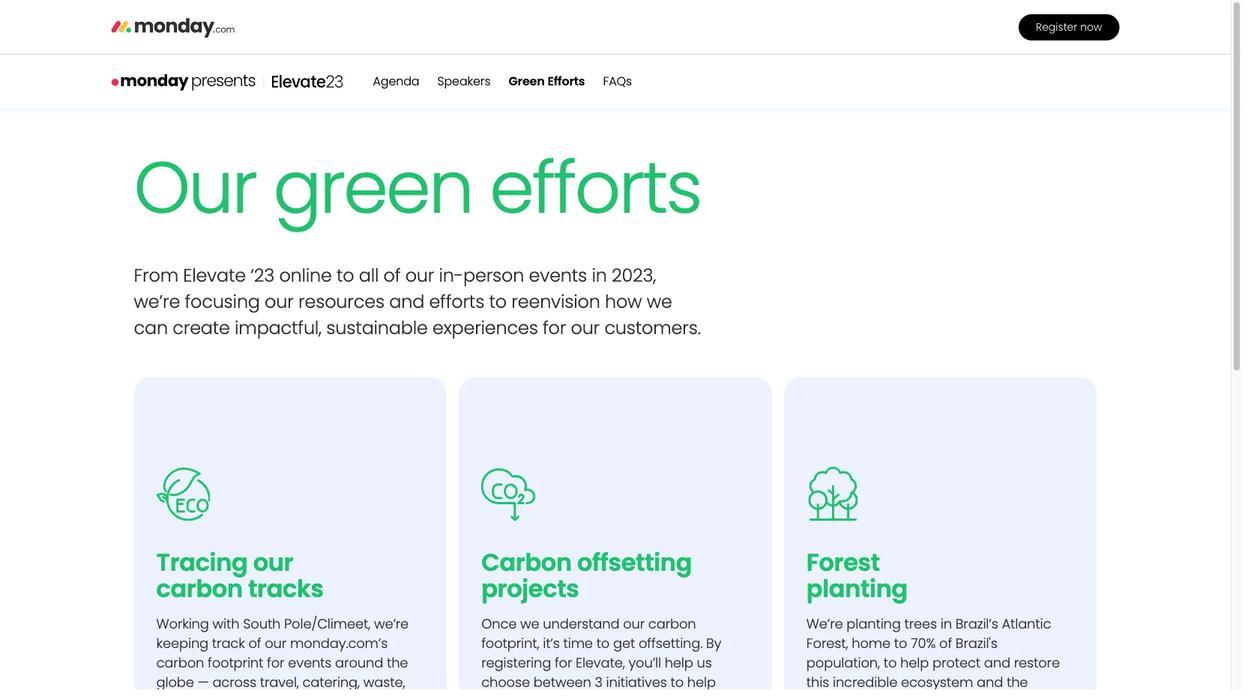 Task type: vqa. For each thing, say whether or not it's contained in the screenshot.
THE MUTUALLY
no



Task type: describe. For each thing, give the bounding box(es) containing it.
our inside working with south pole/climeet, we're keeping track of our monday.com's carbon footprint for events around the globe — across travel, catering, was
[[265, 634, 286, 653]]

help inside once we understand our carbon footprint, it's time to get offsetting. by registering for elevate, you'll help us choose between 3 initiatives to h
[[665, 653, 693, 672]]

trees
[[904, 614, 937, 633]]

faqs link
[[603, 73, 632, 90]]

register
[[1036, 20, 1078, 34]]

tracing
[[156, 546, 248, 579]]

initiatives
[[606, 673, 667, 690]]

customers.
[[605, 315, 701, 340]]

of inside 'from elevate '23 online to all of our in-person events in 2023, we're focusing our resources and efforts to reenvision how we can create impactful, sustainable experiences for our customers.'
[[384, 263, 401, 288]]

we're inside working with south pole/climeet, we're keeping track of our monday.com's carbon footprint for events around the globe — across travel, catering, was
[[374, 614, 409, 633]]

keeping
[[156, 634, 208, 653]]

between
[[534, 673, 591, 690]]

create
[[173, 315, 230, 340]]

faqs
[[603, 73, 632, 90]]

brazil's
[[956, 614, 998, 633]]

registering
[[481, 653, 551, 672]]

track
[[212, 634, 245, 653]]

agenda link
[[373, 73, 419, 90]]

across
[[212, 673, 256, 690]]

projects
[[481, 572, 579, 606]]

it's
[[543, 634, 560, 653]]

get
[[613, 634, 635, 653]]

you'll
[[629, 653, 661, 672]]

1 horizontal spatial efforts
[[490, 137, 701, 238]]

'23
[[251, 263, 274, 288]]

population,
[[806, 653, 880, 672]]

online
[[279, 263, 332, 288]]

2023,
[[612, 263, 656, 288]]

efforts
[[548, 73, 585, 90]]

to left all
[[337, 263, 354, 288]]

our
[[134, 137, 256, 238]]

footprint
[[208, 653, 263, 672]]

our down reenvision
[[571, 315, 600, 340]]

carbon inside tracing our carbon tracks
[[156, 572, 243, 606]]

speakers link
[[437, 73, 491, 90]]

how
[[605, 289, 642, 314]]

green efforts
[[509, 73, 585, 90]]

can
[[134, 315, 168, 340]]

events inside working with south pole/climeet, we're keeping track of our monday.com's carbon footprint for events around the globe — across travel, catering, was
[[288, 653, 332, 672]]

working with south pole/climeet, we're keeping track of our monday.com's carbon footprint for events around the globe — across travel, catering, was
[[156, 614, 409, 690]]

for inside working with south pole/climeet, we're keeping track of our monday.com's carbon footprint for events around the globe — across travel, catering, was
[[267, 653, 284, 672]]

carbon
[[481, 546, 572, 579]]

we're inside 'from elevate '23 online to all of our in-person events in 2023, we're focusing our resources and efforts to reenvision how we can create impactful, sustainable experiences for our customers.'
[[134, 289, 180, 314]]

monday.com's
[[290, 634, 388, 653]]

our inside tracing our carbon tracks
[[253, 546, 293, 579]]

to down person
[[489, 289, 507, 314]]

planting for forest
[[806, 572, 908, 606]]

protect
[[933, 653, 981, 672]]

catering,
[[302, 673, 360, 690]]

globe
[[156, 673, 194, 690]]

with
[[213, 614, 239, 633]]

elevate
[[183, 263, 246, 288]]

ecosystem
[[901, 673, 973, 690]]

carbon inside once we understand our carbon footprint, it's time to get offsetting. by registering for elevate, you'll help us choose between 3 initiatives to h
[[648, 614, 696, 633]]

green efforts link
[[509, 73, 585, 90]]

in inside we're planting trees in brazil's atlantic forest, home to 70% of brazil's population, to help protect and restore this incredible ecosystem and
[[941, 614, 952, 633]]

the
[[387, 653, 408, 672]]

pole/climeet,
[[284, 614, 370, 633]]

offsetting.
[[639, 634, 703, 653]]

person
[[463, 263, 524, 288]]

efforts inside 'from elevate '23 online to all of our in-person events in 2023, we're focusing our resources and efforts to reenvision how we can create impactful, sustainable experiences for our customers.'
[[429, 289, 484, 314]]

home
[[852, 634, 891, 653]]

forest planting
[[806, 546, 908, 606]]

focusing
[[185, 289, 260, 314]]

we're planting trees in brazil's atlantic forest, home to 70% of brazil's population, to help protect and restore this incredible ecosystem and 
[[806, 614, 1060, 690]]

all
[[359, 263, 379, 288]]

agenda
[[373, 73, 419, 90]]

we're
[[806, 614, 843, 633]]

and inside 'from elevate '23 online to all of our in-person events in 2023, we're focusing our resources and efforts to reenvision how we can create impactful, sustainable experiences for our customers.'
[[389, 289, 424, 314]]

we inside 'from elevate '23 online to all of our in-person events in 2023, we're focusing our resources and efforts to reenvision how we can create impactful, sustainable experiences for our customers.'
[[647, 289, 672, 314]]

our inside once we understand our carbon footprint, it's time to get offsetting. by registering for elevate, you'll help us choose between 3 initiatives to h
[[623, 614, 645, 633]]

vod logo image
[[111, 73, 256, 91]]

to up the elevate,
[[596, 634, 610, 653]]

understand
[[543, 614, 620, 633]]

in-
[[439, 263, 463, 288]]

choose
[[481, 673, 530, 690]]



Task type: locate. For each thing, give the bounding box(es) containing it.
working
[[156, 614, 209, 633]]

tracing our carbon tracks
[[156, 546, 324, 606]]

sustainable
[[326, 315, 428, 340]]

now
[[1080, 20, 1102, 34]]

carbon up working
[[156, 572, 243, 606]]

0 horizontal spatial of
[[248, 634, 261, 653]]

offsetting
[[577, 546, 692, 579]]

brazil's
[[956, 634, 998, 653]]

from elevate '23 online to all of our in-person events in 2023, we're focusing our resources and efforts to reenvision how we can create impactful, sustainable experiences for our customers.
[[134, 263, 701, 340]]

events up reenvision
[[529, 263, 587, 288]]

carbon offsetting projects
[[481, 546, 692, 606]]

tracks
[[248, 572, 324, 606]]

help inside we're planting trees in brazil's atlantic forest, home to 70% of brazil's population, to help protect and restore this incredible ecosystem and
[[900, 653, 929, 672]]

carbon inside working with south pole/climeet, we're keeping track of our monday.com's carbon footprint for events around the globe — across travel, catering, was
[[156, 653, 204, 672]]

carbon
[[156, 572, 243, 606], [648, 614, 696, 633], [156, 653, 204, 672]]

impactful,
[[235, 315, 322, 340]]

carbon up offsetting.
[[648, 614, 696, 633]]

1 help from the left
[[665, 653, 693, 672]]

elevate23 image
[[272, 75, 343, 88]]

0 vertical spatial events
[[529, 263, 587, 288]]

0 vertical spatial we
[[647, 289, 672, 314]]

1 horizontal spatial we
[[647, 289, 672, 314]]

footprint,
[[481, 634, 539, 653]]

planting
[[806, 572, 908, 606], [847, 614, 901, 633]]

and
[[389, 289, 424, 314], [984, 653, 1010, 672], [977, 673, 1003, 690]]

to down home
[[884, 653, 897, 672]]

0 vertical spatial planting
[[806, 572, 908, 606]]

2 horizontal spatial of
[[939, 634, 952, 653]]

events up catering,
[[288, 653, 332, 672]]

our left 'in-'
[[405, 263, 434, 288]]

register now
[[1036, 20, 1102, 34]]

we up footprint,
[[520, 614, 539, 633]]

green
[[509, 73, 545, 90]]

once
[[481, 614, 517, 633]]

—
[[198, 673, 209, 690]]

travel,
[[260, 673, 299, 690]]

for inside 'from elevate '23 online to all of our in-person events in 2023, we're focusing our resources and efforts to reenvision how we can create impactful, sustainable experiences for our customers.'
[[543, 315, 566, 340]]

0 vertical spatial we're
[[134, 289, 180, 314]]

elevate,
[[576, 653, 625, 672]]

incredible
[[833, 673, 897, 690]]

1 vertical spatial we're
[[374, 614, 409, 633]]

for up between
[[555, 653, 572, 672]]

0 horizontal spatial in
[[592, 263, 607, 288]]

we
[[647, 289, 672, 314], [520, 614, 539, 633]]

to
[[337, 263, 354, 288], [489, 289, 507, 314], [596, 634, 610, 653], [894, 634, 907, 653], [884, 653, 897, 672], [670, 673, 684, 690]]

for inside once we understand our carbon footprint, it's time to get offsetting. by registering for elevate, you'll help us choose between 3 initiatives to h
[[555, 653, 572, 672]]

of right all
[[384, 263, 401, 288]]

help down offsetting.
[[665, 653, 693, 672]]

from
[[134, 263, 178, 288]]

of inside we're planting trees in brazil's atlantic forest, home to 70% of brazil's population, to help protect and restore this incredible ecosystem and
[[939, 634, 952, 653]]

0 vertical spatial carbon
[[156, 572, 243, 606]]

our up get
[[623, 614, 645, 633]]

0 horizontal spatial we're
[[134, 289, 180, 314]]

0 horizontal spatial help
[[665, 653, 693, 672]]

of inside working with south pole/climeet, we're keeping track of our monday.com's carbon footprint for events around the globe — across travel, catering, was
[[248, 634, 261, 653]]

in inside 'from elevate '23 online to all of our in-person events in 2023, we're focusing our resources and efforts to reenvision how we can create impactful, sustainable experiences for our customers.'
[[592, 263, 607, 288]]

planting up we're
[[806, 572, 908, 606]]

restore
[[1014, 653, 1060, 672]]

green
[[273, 137, 472, 238]]

3
[[595, 673, 603, 690]]

1 vertical spatial in
[[941, 614, 952, 633]]

we're down from
[[134, 289, 180, 314]]

0 vertical spatial in
[[592, 263, 607, 288]]

help down 70%
[[900, 653, 929, 672]]

and up the sustainable
[[389, 289, 424, 314]]

0 horizontal spatial we
[[520, 614, 539, 633]]

to down offsetting.
[[670, 673, 684, 690]]

1 vertical spatial efforts
[[429, 289, 484, 314]]

for
[[543, 315, 566, 340], [267, 653, 284, 672], [555, 653, 572, 672]]

this
[[806, 673, 829, 690]]

events
[[529, 263, 587, 288], [288, 653, 332, 672]]

1 horizontal spatial we're
[[374, 614, 409, 633]]

we're up the
[[374, 614, 409, 633]]

1 vertical spatial planting
[[847, 614, 901, 633]]

1 horizontal spatial of
[[384, 263, 401, 288]]

our down south
[[265, 634, 286, 653]]

us
[[697, 653, 712, 672]]

forest,
[[806, 634, 848, 653]]

atlantic
[[1002, 614, 1051, 633]]

we inside once we understand our carbon footprint, it's time to get offsetting. by registering for elevate, you'll help us choose between 3 initiatives to h
[[520, 614, 539, 633]]

and down brazil's
[[984, 653, 1010, 672]]

events inside 'from elevate '23 online to all of our in-person events in 2023, we're focusing our resources and efforts to reenvision how we can create impactful, sustainable experiences for our customers.'
[[529, 263, 587, 288]]

of up protect
[[939, 634, 952, 653]]

to left 70%
[[894, 634, 907, 653]]

reenvision
[[511, 289, 600, 314]]

our up impactful,
[[265, 289, 294, 314]]

our up south
[[253, 546, 293, 579]]

we up "customers."
[[647, 289, 672, 314]]

efforts
[[490, 137, 701, 238], [429, 289, 484, 314]]

1 vertical spatial we
[[520, 614, 539, 633]]

planting up home
[[847, 614, 901, 633]]

in right trees
[[941, 614, 952, 633]]

time
[[563, 634, 593, 653]]

0 horizontal spatial events
[[288, 653, 332, 672]]

help
[[665, 653, 693, 672], [900, 653, 929, 672]]

planting inside we're planting trees in brazil's atlantic forest, home to 70% of brazil's population, to help protect and restore this incredible ecosystem and
[[847, 614, 901, 633]]

0 vertical spatial efforts
[[490, 137, 701, 238]]

once we understand our carbon footprint, it's time to get offsetting. by registering for elevate, you'll help us choose between 3 initiatives to h
[[481, 614, 721, 690]]

2 vertical spatial carbon
[[156, 653, 204, 672]]

1 vertical spatial events
[[288, 653, 332, 672]]

of down south
[[248, 634, 261, 653]]

1 vertical spatial carbon
[[648, 614, 696, 633]]

of
[[384, 263, 401, 288], [248, 634, 261, 653], [939, 634, 952, 653]]

carbon up globe
[[156, 653, 204, 672]]

and down protect
[[977, 673, 1003, 690]]

70%
[[911, 634, 936, 653]]

around
[[335, 653, 383, 672]]

in left 2023,
[[592, 263, 607, 288]]

1 horizontal spatial help
[[900, 653, 929, 672]]

forest
[[806, 546, 880, 579]]

0 horizontal spatial efforts
[[429, 289, 484, 314]]

by
[[706, 634, 721, 653]]

we're
[[134, 289, 180, 314], [374, 614, 409, 633]]

speakers
[[437, 73, 491, 90]]

in
[[592, 263, 607, 288], [941, 614, 952, 633]]

experiences
[[433, 315, 538, 340]]

planting for we're
[[847, 614, 901, 633]]

our
[[405, 263, 434, 288], [265, 289, 294, 314], [571, 315, 600, 340], [253, 546, 293, 579], [623, 614, 645, 633], [265, 634, 286, 653]]

2 help from the left
[[900, 653, 929, 672]]

for down reenvision
[[543, 315, 566, 340]]

1 horizontal spatial events
[[529, 263, 587, 288]]

resources
[[298, 289, 384, 314]]

1 horizontal spatial in
[[941, 614, 952, 633]]

south
[[243, 614, 281, 633]]

for up travel,
[[267, 653, 284, 672]]

our green efforts
[[134, 137, 701, 238]]



